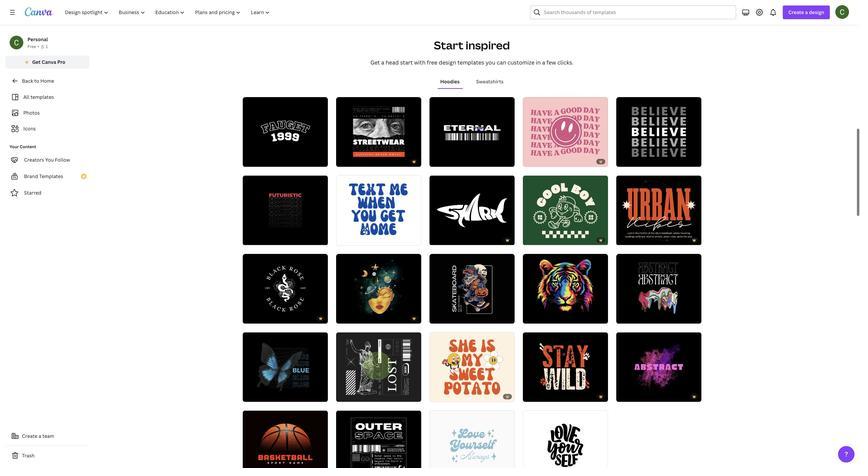 Task type: vqa. For each thing, say whether or not it's contained in the screenshot.
icons
yes



Task type: locate. For each thing, give the bounding box(es) containing it.
all templates
[[23, 94, 54, 100]]

0 vertical spatial create
[[789, 9, 805, 15]]

black modern eternal hoodie image
[[430, 97, 515, 167]]

head
[[386, 59, 399, 66]]

start inspired
[[434, 38, 510, 53]]

white background minimalist typography hoodie image
[[523, 411, 608, 469]]

pink white retro vintage have good day hoodie image
[[523, 97, 608, 167]]

create inside create a design dropdown button
[[789, 9, 805, 15]]

1 of 2
[[435, 394, 444, 399]]

beige red aesthetic retro couple hoodie image
[[430, 333, 515, 402]]

0 vertical spatial design
[[810, 9, 825, 15]]

1 left of
[[435, 394, 437, 399]]

christina overa image
[[836, 5, 850, 19]]

starred link
[[5, 186, 89, 200]]

orange blue illustrated skateboard hoodie image
[[430, 254, 515, 324]]

a inside button
[[39, 433, 41, 440]]

blue cool hoodies image
[[336, 176, 421, 245]]

1 horizontal spatial design
[[810, 9, 825, 15]]

content
[[20, 144, 36, 150]]

create a design button
[[784, 5, 831, 19]]

templates down start inspired
[[458, 59, 485, 66]]

pro
[[57, 59, 65, 65]]

1 vertical spatial 1
[[435, 394, 437, 399]]

canva
[[42, 59, 56, 65]]

create
[[789, 9, 805, 15], [22, 433, 37, 440]]

0 horizontal spatial get
[[32, 59, 41, 65]]

1 vertical spatial templates
[[31, 94, 54, 100]]

black and white brutalist streetwear hoodie image
[[336, 411, 421, 469]]

1 horizontal spatial create
[[789, 9, 805, 15]]

all
[[23, 94, 29, 100]]

1 for 1
[[46, 44, 48, 49]]

create inside create a team button
[[22, 433, 37, 440]]

templates
[[458, 59, 485, 66], [31, 94, 54, 100]]

templates
[[39, 173, 63, 180]]

a for team
[[39, 433, 41, 440]]

a inside dropdown button
[[806, 9, 809, 15]]

you
[[45, 157, 54, 163]]

your
[[10, 144, 19, 150]]

0 horizontal spatial design
[[439, 59, 457, 66]]

1 vertical spatial create
[[22, 433, 37, 440]]

1 vertical spatial design
[[439, 59, 457, 66]]

your content
[[10, 144, 36, 150]]

get for get canva pro
[[32, 59, 41, 65]]

black rose aesthetic streetwear hoodie image
[[243, 254, 328, 324]]

customize
[[508, 59, 535, 66]]

1 right •
[[46, 44, 48, 49]]

personal
[[27, 36, 48, 43]]

a
[[806, 9, 809, 15], [382, 59, 385, 66], [543, 59, 546, 66], [39, 433, 41, 440]]

creators
[[24, 157, 44, 163]]

brand templates link
[[5, 170, 89, 184]]

1
[[46, 44, 48, 49], [435, 394, 437, 399]]

clicks.
[[558, 59, 574, 66]]

0 horizontal spatial create
[[22, 433, 37, 440]]

templates right 'all'
[[31, 94, 54, 100]]

get inside get canva pro button
[[32, 59, 41, 65]]

get for get a head start with free design templates you can customize in a few clicks.
[[371, 59, 380, 66]]

get left the canva
[[32, 59, 41, 65]]

create a team button
[[5, 430, 89, 444]]

design right free
[[439, 59, 457, 66]]

design
[[810, 9, 825, 15], [439, 59, 457, 66]]

all templates link
[[10, 91, 85, 104]]

few
[[547, 59, 557, 66]]

photos
[[23, 110, 40, 116]]

purple letter neon hoodie image
[[617, 333, 702, 402]]

None search field
[[531, 5, 737, 19]]

Search search field
[[544, 6, 732, 19]]

hoodies
[[441, 78, 460, 85]]

back to home
[[22, 78, 54, 84]]

black, white and orange streetwear hoodie image
[[336, 97, 421, 167]]

0 horizontal spatial templates
[[31, 94, 54, 100]]

design left christina overa image
[[810, 9, 825, 15]]

orange & cream bold stay wild hoodie image
[[523, 333, 608, 402]]

1 horizontal spatial templates
[[458, 59, 485, 66]]

yellow blue abstrack illustration  of space hoodie image
[[336, 254, 421, 324]]

get left head
[[371, 59, 380, 66]]

2 get from the left
[[371, 59, 380, 66]]

starred
[[24, 190, 41, 196]]

brand templates
[[24, 173, 63, 180]]

get a head start with free design templates you can customize in a few clicks.
[[371, 59, 574, 66]]

free
[[27, 44, 36, 49]]

1 get from the left
[[32, 59, 41, 65]]

creators you follow
[[24, 157, 70, 163]]

0 horizontal spatial 1
[[46, 44, 48, 49]]

0 vertical spatial 1
[[46, 44, 48, 49]]

back
[[22, 78, 33, 84]]

free •
[[27, 44, 39, 49]]

get
[[32, 59, 41, 65], [371, 59, 380, 66]]

design inside dropdown button
[[810, 9, 825, 15]]

1 horizontal spatial 1
[[435, 394, 437, 399]]

1 horizontal spatial get
[[371, 59, 380, 66]]

start
[[400, 59, 413, 66]]

•
[[38, 44, 39, 49]]



Task type: describe. For each thing, give the bounding box(es) containing it.
hoodies button
[[438, 75, 463, 88]]

create a team
[[22, 433, 54, 440]]

create for create a design
[[789, 9, 805, 15]]

get canva pro button
[[5, 56, 89, 69]]

sweatshirts button
[[474, 75, 507, 88]]

green beige retro mascot cool boy hoodie dei image
[[523, 176, 608, 245]]

top level navigation element
[[60, 5, 276, 19]]

icons link
[[10, 122, 85, 135]]

colorful modern rainbow tiger hoodie image
[[523, 254, 608, 324]]

black and white sport modern hoodie image
[[243, 97, 328, 167]]

blue aesthetic typography love yourself hoodie image
[[430, 411, 515, 469]]

of
[[437, 394, 441, 399]]

trash link
[[5, 449, 89, 463]]

create for create a team
[[22, 433, 37, 440]]

home
[[40, 78, 54, 84]]

a for head
[[382, 59, 385, 66]]

icons
[[23, 125, 36, 132]]

photos link
[[10, 107, 85, 120]]

get canva pro
[[32, 59, 65, 65]]

create a design
[[789, 9, 825, 15]]

start
[[434, 38, 464, 53]]

free
[[427, 59, 438, 66]]

trash
[[22, 453, 35, 459]]

back to home link
[[5, 74, 89, 88]]

1 of 2 link
[[430, 333, 515, 403]]

you
[[486, 59, 496, 66]]

2
[[442, 394, 444, 399]]

orange & cream minimalist urban vibes hoodie image
[[617, 176, 702, 245]]

sweatshirts
[[477, 78, 504, 85]]

can
[[497, 59, 507, 66]]

black white minimalist shark hoodie image
[[430, 176, 515, 245]]

1 for 1 of 2
[[435, 394, 437, 399]]

a for design
[[806, 9, 809, 15]]

black and white modern graphic hoodies image
[[336, 333, 421, 402]]

inspired
[[466, 38, 510, 53]]

brand
[[24, 173, 38, 180]]

in
[[536, 59, 541, 66]]

team
[[42, 433, 54, 440]]

black orange bold basketball hoodie image
[[243, 411, 328, 469]]

black and red modern futuristic graphic hoodie image
[[243, 176, 328, 245]]

black and blue modern feeling hoodie image
[[243, 333, 328, 402]]

creators you follow link
[[5, 153, 89, 167]]

to
[[34, 78, 39, 84]]

0 vertical spatial templates
[[458, 59, 485, 66]]

black white and grey simple believe hoodie image
[[617, 97, 702, 167]]

with
[[414, 59, 426, 66]]

follow
[[55, 157, 70, 163]]

dark black modern abstarct cool hoodie image
[[617, 254, 702, 324]]



